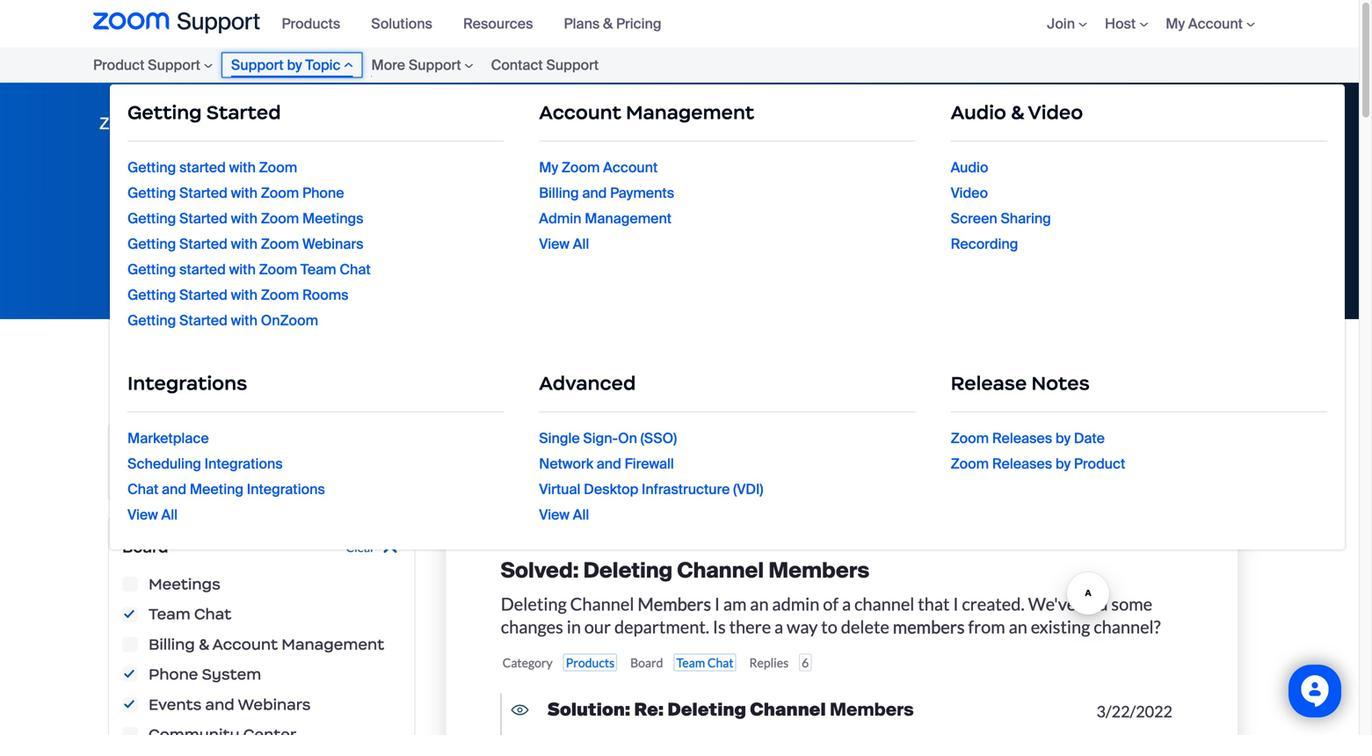 Task type: locate. For each thing, give the bounding box(es) containing it.
0 vertical spatial video
[[1029, 101, 1084, 124]]

phone system inside board group
[[149, 665, 261, 684]]

& for video
[[1011, 101, 1025, 124]]

support down plans
[[547, 56, 599, 74]]

a right the of
[[843, 594, 852, 615]]

0 horizontal spatial board
[[122, 538, 168, 557]]

2 option group from the left
[[1190, 473, 1238, 504]]

0 vertical spatial team chat button
[[504, 434, 582, 451]]

1 vertical spatial &
[[1011, 101, 1025, 124]]

virtual
[[539, 480, 581, 499]]

products down the our
[[566, 655, 615, 670]]

product
[[93, 56, 145, 74], [1075, 455, 1126, 473]]

1 vertical spatial my
[[539, 158, 559, 177]]

team chat right team chat 146 results button
[[149, 605, 232, 624]]

chat down scheduling
[[128, 480, 159, 499]]

more
[[372, 56, 406, 74]]

1 vertical spatial system
[[202, 665, 261, 684]]

phone inside getting started with zoom getting started with zoom phone getting started with zoom meetings getting started with zoom webinars getting started with zoom team chat getting started with zoom rooms getting started with onzoom
[[303, 184, 344, 202]]

1 vertical spatial by
[[1056, 429, 1071, 448]]

0 vertical spatial &
[[603, 14, 613, 33]]

getting started with zoom getting started with zoom phone getting started with zoom meetings getting started with zoom webinars getting started with zoom team chat getting started with zoom rooms getting started with onzoom
[[128, 158, 371, 330]]

(vdi)
[[734, 480, 764, 499]]

by left topic
[[287, 56, 302, 74]]

products for products button
[[566, 655, 615, 670]]

marketplace scheduling integrations chat and meeting integrations view all
[[128, 429, 325, 524]]

results
[[274, 113, 321, 133]]

channel down 6
[[751, 699, 827, 721]]

view all link down virtual desktop infrastructure (vdi) link
[[539, 506, 916, 524]]

meetings
[[303, 209, 364, 228], [149, 575, 221, 594]]

members up the of
[[769, 557, 870, 585]]

integrations down scheduling integrations 'link' on the left bottom of page
[[247, 480, 325, 499]]

network and firewall link
[[539, 455, 916, 473]]

with
[[229, 158, 256, 177], [231, 184, 258, 202], [231, 209, 258, 228], [231, 235, 258, 253], [229, 260, 256, 279], [231, 286, 258, 304], [231, 311, 258, 330]]

Meetings 1,004 results button
[[122, 577, 138, 592]]

account
[[1189, 14, 1244, 33], [539, 101, 622, 124], [603, 158, 658, 177], [212, 635, 278, 654]]

channel up the our
[[571, 594, 635, 615]]

all inside marketplace scheduling integrations chat and meeting integrations view all
[[161, 506, 178, 524]]

audio inside audio video screen sharing recording
[[951, 158, 989, 177]]

0 vertical spatial by
[[287, 56, 302, 74]]

view
[[539, 235, 570, 253], [128, 506, 158, 524], [539, 506, 570, 524]]

1 audio from the top
[[951, 101, 1007, 124]]

by left 'date'
[[1056, 429, 1071, 448]]

i left am
[[715, 594, 720, 615]]

meetings inside getting started with zoom getting started with zoom phone getting started with zoom meetings getting started with zoom webinars getting started with zoom team chat getting started with zoom rooms getting started with onzoom
[[303, 209, 364, 228]]

0 horizontal spatial &
[[199, 635, 209, 654]]

system up events and webinars
[[202, 665, 261, 684]]

deleting up 'changes'
[[501, 594, 567, 615]]

0 vertical spatial management
[[626, 101, 755, 124]]

1 vertical spatial in
[[567, 617, 581, 638]]

0 vertical spatial billing
[[539, 184, 579, 202]]

1 vertical spatial team chat
[[149, 605, 232, 624]]

view all link for single sign-on (sso) network and firewall virtual desktop infrastructure (vdi) view all
[[539, 506, 916, 524]]

view down admin
[[539, 235, 570, 253]]

all down scheduling
[[161, 506, 178, 524]]

management
[[626, 101, 755, 124], [585, 209, 672, 228], [282, 635, 385, 654]]

team right team chat 146 results button
[[149, 605, 191, 624]]

in
[[621, 474, 631, 489], [567, 617, 581, 638]]

& for account
[[199, 635, 209, 654]]

a left way
[[775, 617, 784, 638]]

2 i from the left
[[954, 594, 959, 615]]

0 vertical spatial phone
[[303, 184, 344, 202]]

1 vertical spatial billing
[[149, 635, 195, 654]]

all down virtual
[[573, 506, 590, 524]]

by down zoom releases by date link at bottom
[[1056, 455, 1071, 473]]

1 vertical spatial management
[[585, 209, 672, 228]]

1 horizontal spatial phone system
[[595, 434, 682, 451]]

support down zoom support image
[[148, 56, 200, 74]]

products inside button
[[566, 655, 615, 670]]

2 vertical spatial management
[[282, 635, 385, 654]]

system inside button
[[637, 434, 682, 451]]

my zoom account billing and payments admin management view all
[[539, 158, 675, 253]]

how
[[601, 151, 668, 189]]

clear image
[[574, 440, 582, 448], [574, 440, 582, 448]]

products up topic
[[282, 14, 341, 33]]

1 horizontal spatial my
[[1167, 14, 1186, 33]]

in left the our
[[567, 617, 581, 638]]

and inside marketplace scheduling integrations chat and meeting integrations view all
[[162, 480, 187, 499]]

can
[[674, 151, 724, 189]]

view down scheduling
[[128, 506, 158, 524]]

team chat up network on the left
[[504, 434, 570, 451]]

onzoom
[[261, 311, 318, 330]]

1 vertical spatial releases
[[993, 455, 1053, 473]]

an for am
[[751, 594, 769, 615]]

0 vertical spatial started
[[179, 158, 226, 177]]

support right more on the left top
[[409, 56, 461, 74]]

option group
[[1122, 473, 1190, 504], [1190, 473, 1238, 504]]

0 horizontal spatial video
[[951, 184, 989, 202]]

team down department.
[[677, 655, 706, 670]]

view inside single sign-on (sso) network and firewall virtual desktop infrastructure (vdi) view all
[[539, 506, 570, 524]]

by
[[287, 56, 302, 74], [1056, 429, 1071, 448], [1056, 455, 1071, 473]]

an right am
[[751, 594, 769, 615]]

team chat
[[504, 434, 570, 451], [149, 605, 232, 624], [677, 655, 734, 670]]

chat
[[340, 260, 371, 279], [540, 434, 570, 451], [128, 480, 159, 499], [194, 605, 232, 624], [708, 655, 734, 670]]

2 vertical spatial phone
[[149, 665, 198, 684]]

my right host link
[[1167, 14, 1186, 33]]

and
[[583, 184, 607, 202], [597, 455, 622, 473], [162, 480, 187, 499], [205, 695, 235, 714]]

0 horizontal spatial i
[[715, 594, 720, 615]]

seconds
[[660, 474, 703, 489]]

board up meetings 1,004 results button
[[122, 538, 168, 557]]

webinars
[[303, 235, 364, 253], [238, 695, 311, 714]]

1 vertical spatial webinars
[[238, 695, 311, 714]]

plans
[[564, 14, 600, 33]]

0 horizontal spatial a
[[775, 617, 784, 638]]

management inside the my zoom account billing and payments admin management view all
[[585, 209, 672, 228]]

0 vertical spatial members
[[769, 557, 870, 585]]

chat up billing & account management
[[194, 605, 232, 624]]

admin
[[539, 209, 582, 228]]

chat up network on the left
[[540, 434, 570, 451]]

0 horizontal spatial products
[[282, 14, 341, 33]]

view down virtual
[[539, 506, 570, 524]]

& for pricing
[[603, 14, 613, 33]]

0 horizontal spatial phone
[[149, 665, 198, 684]]

0 horizontal spatial meetings
[[149, 575, 221, 594]]

2 horizontal spatial team chat
[[677, 655, 734, 670]]

my inside menu bar
[[1167, 14, 1186, 33]]

product down 'date'
[[1075, 455, 1126, 473]]

board
[[122, 538, 168, 557], [631, 655, 664, 670]]

0 vertical spatial 3/22/2022
[[1125, 530, 1201, 549]]

system up firewall
[[637, 434, 682, 451]]

and left payments
[[583, 184, 607, 202]]

1 option group from the left
[[1122, 473, 1190, 504]]

team up getting started with zoom rooms "link"
[[301, 260, 337, 279]]

2 horizontal spatial phone
[[595, 434, 634, 451]]

menu bar containing join
[[1021, 0, 1267, 47]]

phone system up firewall
[[595, 434, 682, 451]]

products
[[282, 14, 341, 33], [566, 655, 615, 670]]

system
[[637, 434, 682, 451], [202, 665, 261, 684]]

events and webinars
[[149, 695, 311, 714]]

0 vertical spatial an
[[751, 594, 769, 615]]

audio link
[[951, 158, 1328, 177]]

1 horizontal spatial an
[[1009, 617, 1028, 638]]

chat inside board group
[[194, 605, 232, 624]]

audio & video
[[951, 101, 1084, 124]]

1 vertical spatial audio
[[951, 158, 989, 177]]

zoom support image
[[93, 12, 260, 35]]

support for more support
[[409, 56, 461, 74]]

&
[[603, 14, 613, 33], [1011, 101, 1025, 124], [199, 635, 209, 654]]

menu bar
[[273, 0, 684, 47], [1021, 0, 1267, 47], [93, 47, 1346, 550], [110, 84, 1346, 550]]

channel up am
[[678, 557, 764, 585]]

0 vertical spatial board
[[122, 538, 168, 557]]

integrations up meeting
[[205, 455, 283, 473]]

channel
[[678, 557, 764, 585], [571, 594, 635, 615], [751, 699, 827, 721]]

had
[[1080, 594, 1109, 615]]

search
[[224, 113, 271, 133]]

1 horizontal spatial i
[[954, 594, 959, 615]]

billing inside board group
[[149, 635, 195, 654]]

an right from
[[1009, 617, 1028, 638]]

1 vertical spatial an
[[1009, 617, 1028, 638]]

replies
[[750, 655, 789, 670]]

virtual desktop infrastructure (vdi) link
[[539, 480, 916, 499]]

my account
[[1167, 14, 1244, 33]]

2 vertical spatial deleting
[[668, 699, 747, 721]]

Phone System 259 results button
[[122, 667, 138, 682]]

billing inside the my zoom account billing and payments admin management view all
[[539, 184, 579, 202]]

billing up admin
[[539, 184, 579, 202]]

meetings inside board group
[[149, 575, 221, 594]]

3/22/2022 down channel?
[[1097, 702, 1173, 721]]

0 vertical spatial meetings
[[303, 209, 364, 228]]

deleting up deleting channel members
[[584, 557, 673, 585]]

1 vertical spatial product
[[1075, 455, 1126, 473]]

an inside i am an admin of a channel that i created. we've had some changes in our department. is there a way to delete
[[751, 594, 769, 615]]

in left 0.16
[[621, 474, 631, 489]]

zoom
[[99, 114, 142, 134], [259, 158, 297, 177], [562, 158, 600, 177], [261, 184, 299, 202], [261, 209, 299, 228], [261, 235, 299, 253], [259, 260, 297, 279], [261, 286, 299, 304], [951, 429, 990, 448], [951, 455, 990, 473]]

1 started from the top
[[179, 158, 226, 177]]

single sign-on (sso) network and firewall virtual desktop infrastructure (vdi) view all
[[539, 429, 764, 524]]

webinars inside board group
[[238, 695, 311, 714]]

2 releases from the top
[[993, 455, 1053, 473]]

phone system up events and webinars
[[149, 665, 261, 684]]

team inside board group
[[149, 605, 191, 624]]

and inside board group
[[205, 695, 235, 714]]

0 horizontal spatial team chat
[[149, 605, 232, 624]]

1 horizontal spatial phone
[[303, 184, 344, 202]]

an
[[751, 594, 769, 615], [1009, 617, 1028, 638]]

0 horizontal spatial billing
[[149, 635, 195, 654]]

1 vertical spatial phone
[[595, 434, 634, 451]]

my inside the my zoom account billing and payments admin management view all
[[539, 158, 559, 177]]

phone up 'getting started with zoom meetings' link
[[303, 184, 344, 202]]

& inside board group
[[199, 635, 209, 654]]

product inside the zoom releases by date zoom releases by product
[[1075, 455, 1126, 473]]

delete
[[841, 617, 890, 638]]

billing and payments link
[[539, 184, 916, 202]]

2 vertical spatial by
[[1056, 455, 1071, 473]]

view all link down admin management link
[[539, 235, 916, 253]]

1 horizontal spatial meetings
[[303, 209, 364, 228]]

getting started with zoom webinars link
[[128, 235, 504, 253]]

0.16
[[633, 474, 657, 489]]

team chat button
[[504, 434, 582, 451], [674, 654, 737, 671]]

6 getting from the top
[[128, 260, 176, 279]]

billing & account management
[[149, 635, 385, 654]]

2 audio from the top
[[951, 158, 989, 177]]

0 horizontal spatial in
[[567, 617, 581, 638]]

a
[[843, 594, 852, 615], [775, 617, 784, 638]]

2 vertical spatial members
[[830, 699, 914, 721]]

and inside single sign-on (sso) network and firewall virtual desktop infrastructure (vdi) view all
[[597, 455, 622, 473]]

meetings right meetings 1,004 results button
[[149, 575, 221, 594]]

3 getting from the top
[[128, 184, 176, 202]]

network
[[539, 455, 594, 473]]

some
[[1112, 594, 1153, 615]]

date
[[1075, 429, 1106, 448]]

board down department.
[[631, 655, 664, 670]]

category group
[[122, 469, 402, 486]]

0 vertical spatial team chat
[[504, 434, 570, 451]]

team chat button down is
[[674, 654, 737, 671]]

1 vertical spatial video
[[951, 184, 989, 202]]

contact support
[[491, 56, 599, 74]]

1 vertical spatial meetings
[[149, 575, 221, 594]]

my up admin
[[539, 158, 559, 177]]

created.
[[963, 594, 1025, 615]]

1 vertical spatial started
[[179, 260, 226, 279]]

search results
[[224, 113, 321, 133]]

0 vertical spatial my
[[1167, 14, 1186, 33]]

1 horizontal spatial in
[[621, 474, 631, 489]]

view inside marketplace scheduling integrations chat and meeting integrations view all
[[128, 506, 158, 524]]

and down scheduling
[[162, 480, 187, 499]]

support down product support link
[[146, 114, 205, 134]]

billing right billing & account management 132 results button
[[149, 635, 195, 654]]

webinars down billing & account management
[[238, 695, 311, 714]]

0 vertical spatial audio
[[951, 101, 1007, 124]]

audio video screen sharing recording
[[951, 158, 1052, 253]]

1 horizontal spatial &
[[603, 14, 613, 33]]

and up 464 for member in 0.16 seconds
[[597, 455, 622, 473]]

getting started with zoom phone link
[[128, 184, 504, 202]]

quickview image
[[512, 705, 529, 716], [512, 705, 529, 716]]

management inside board group
[[282, 635, 385, 654]]

1 horizontal spatial products
[[566, 655, 615, 670]]

members up department.
[[638, 594, 712, 615]]

1 vertical spatial products
[[566, 655, 615, 670]]

0 vertical spatial webinars
[[303, 235, 364, 253]]

deleting
[[584, 557, 673, 585], [501, 594, 567, 615], [668, 699, 747, 721]]

category up meeting
[[122, 444, 195, 463]]

0 vertical spatial phone system
[[595, 434, 682, 451]]

webinars inside getting started with zoom getting started with zoom phone getting started with zoom meetings getting started with zoom webinars getting started with zoom team chat getting started with zoom rooms getting started with onzoom
[[303, 235, 364, 253]]

rooms
[[303, 286, 349, 304]]

2 vertical spatial &
[[199, 635, 209, 654]]

marketplace
[[128, 429, 209, 448]]

billing
[[539, 184, 579, 202], [149, 635, 195, 654]]

meetings up 'getting started with zoom webinars' link
[[303, 209, 364, 228]]

1 vertical spatial category
[[503, 655, 553, 670]]

my zoom account link
[[539, 158, 916, 177]]

webinars down 'getting started with zoom meetings' link
[[303, 235, 364, 253]]

topic
[[306, 56, 341, 74]]

screen sharing link
[[951, 209, 1328, 228]]

menu bar containing products
[[273, 0, 684, 47]]

0 vertical spatial category
[[122, 444, 195, 463]]

team chat button up network on the left
[[504, 434, 582, 451]]

getting started
[[128, 101, 281, 124]]

i right the that at the bottom right
[[954, 594, 959, 615]]

0 vertical spatial in
[[621, 474, 631, 489]]

phone up 464 for member in 0.16 seconds
[[595, 434, 634, 451]]

members down the delete
[[830, 699, 914, 721]]

1 horizontal spatial video
[[1029, 101, 1084, 124]]

1 horizontal spatial a
[[843, 594, 852, 615]]

that
[[918, 594, 950, 615]]

team inside board element
[[504, 434, 537, 451]]

support by topic
[[231, 56, 341, 74]]

0 horizontal spatial system
[[202, 665, 261, 684]]

phone system
[[595, 434, 682, 451], [149, 665, 261, 684]]

support
[[148, 56, 200, 74], [231, 56, 284, 74], [409, 56, 461, 74], [547, 56, 599, 74], [146, 114, 205, 134], [554, 356, 611, 375]]

0 horizontal spatial my
[[539, 158, 559, 177]]

and right events
[[205, 695, 235, 714]]

scheduling
[[128, 455, 201, 473]]

team
[[301, 260, 337, 279], [504, 434, 537, 451], [149, 605, 191, 624], [677, 655, 706, 670]]

1 horizontal spatial team chat
[[504, 434, 570, 451]]

1 horizontal spatial system
[[637, 434, 682, 451]]

product up zoom support link
[[93, 56, 145, 74]]

board for clear
[[122, 538, 168, 557]]

zoom inside the my zoom account billing and payments admin management view all
[[562, 158, 600, 177]]

0 vertical spatial products
[[282, 14, 341, 33]]

all down admin
[[573, 235, 590, 253]]

solved:
[[501, 557, 579, 585]]

audio for audio video screen sharing recording
[[951, 158, 989, 177]]

1 horizontal spatial product
[[1075, 455, 1126, 473]]

releases
[[993, 429, 1053, 448], [993, 455, 1053, 473]]

members
[[769, 557, 870, 585], [638, 594, 712, 615], [830, 699, 914, 721]]

existing
[[1031, 617, 1091, 638]]

2 horizontal spatial &
[[1011, 101, 1025, 124]]

0 horizontal spatial category
[[122, 444, 195, 463]]

0 vertical spatial system
[[637, 434, 682, 451]]

getting started with zoom rooms link
[[128, 286, 504, 304]]

started
[[179, 158, 226, 177], [179, 260, 226, 279]]

video inside audio video screen sharing recording
[[951, 184, 989, 202]]

system inside board group
[[202, 665, 261, 684]]

1 horizontal spatial board
[[631, 655, 664, 670]]

view all link down chat and meeting integrations link
[[128, 506, 504, 524]]

category down 'changes'
[[503, 655, 553, 670]]

support up sign-
[[554, 356, 611, 375]]

0 horizontal spatial an
[[751, 594, 769, 615]]

by inside "support by topic" link
[[287, 56, 302, 74]]

1 horizontal spatial billing
[[539, 184, 579, 202]]

3/22/2022 up some
[[1125, 530, 1201, 549]]

None search field
[[258, 228, 1063, 270]]

phone up events
[[149, 665, 198, 684]]

integrations up marketplace
[[128, 372, 247, 395]]

support for zoom support
[[146, 114, 205, 134]]

plans & pricing
[[564, 14, 662, 33]]

team chat down is
[[677, 655, 734, 670]]

deleting right re:
[[668, 699, 747, 721]]

i
[[715, 594, 720, 615], [954, 594, 959, 615]]

1 vertical spatial integrations
[[205, 455, 283, 473]]

team left single at the left bottom of page
[[504, 434, 537, 451]]

chat down is
[[708, 655, 734, 670]]

chat up rooms
[[340, 260, 371, 279]]

1 vertical spatial board
[[631, 655, 664, 670]]

1 vertical spatial team chat button
[[674, 654, 737, 671]]



Task type: vqa. For each thing, say whether or not it's contained in the screenshot.
Search Button
no



Task type: describe. For each thing, give the bounding box(es) containing it.
department.
[[615, 617, 710, 638]]

0 vertical spatial deleting
[[584, 557, 673, 585]]

screen
[[951, 209, 998, 228]]

support by topic link
[[222, 52, 363, 78]]

account inside menu bar
[[1189, 14, 1244, 33]]

join
[[1048, 14, 1076, 33]]

Events and Webinars 105 results button
[[122, 697, 138, 712]]

desktop
[[584, 480, 639, 499]]

meeting
[[190, 480, 244, 499]]

1 getting from the top
[[128, 101, 202, 124]]

phone system inside phone system button
[[595, 434, 682, 451]]

am
[[724, 594, 747, 615]]

view all link for my zoom account billing and payments admin management view all
[[539, 235, 916, 253]]

my account link
[[1167, 14, 1256, 33]]

i am an admin of a channel that i created. we've had some changes in our department. is there a way to delete
[[501, 594, 1153, 638]]

team inside getting started with zoom getting started with zoom phone getting started with zoom meetings getting started with zoom webinars getting started with zoom team chat getting started with zoom rooms getting started with onzoom
[[301, 260, 337, 279]]

1 vertical spatial deleting
[[501, 594, 567, 615]]

chat inside board element
[[540, 434, 570, 451]]

of
[[823, 594, 839, 615]]

0 vertical spatial channel
[[678, 557, 764, 585]]

more support
[[372, 56, 461, 74]]

view all link for marketplace scheduling integrations chat and meeting integrations view all
[[128, 506, 504, 524]]

0 horizontal spatial team chat button
[[504, 434, 582, 451]]

zoom support
[[99, 114, 205, 134]]

in inside i am an admin of a channel that i created. we've had some changes in our department. is there a way to delete
[[567, 617, 581, 638]]

zoom releases by product link
[[951, 455, 1328, 473]]

scheduling integrations link
[[128, 455, 504, 473]]

hello! how can we help?
[[508, 151, 852, 189]]

our
[[585, 617, 611, 638]]

join link
[[1048, 14, 1088, 33]]

account inside board group
[[212, 635, 278, 654]]

1 horizontal spatial category
[[503, 655, 553, 670]]

product support
[[93, 56, 200, 74]]

we
[[730, 151, 772, 189]]

my for my account
[[1167, 14, 1186, 33]]

solved: deleting channel members
[[501, 557, 870, 585]]

board for team chat
[[631, 655, 664, 670]]

support for contact support
[[547, 56, 599, 74]]

1 vertical spatial 3/22/2022
[[1097, 702, 1173, 721]]

sign-
[[584, 429, 618, 448]]

1 vertical spatial a
[[775, 617, 784, 638]]

to
[[822, 617, 838, 638]]

464 for member in 0.16 seconds
[[530, 474, 703, 489]]

1 horizontal spatial team chat button
[[674, 654, 737, 671]]

getting started with zoom link
[[128, 158, 504, 177]]

an for from
[[1009, 617, 1028, 638]]

on
[[618, 429, 638, 448]]

single
[[539, 429, 580, 448]]

channel?
[[1094, 617, 1162, 638]]

Billing & Account Management 132 results button
[[122, 637, 138, 652]]

is
[[713, 617, 726, 638]]

deleting channel members
[[501, 594, 712, 615]]

firewall
[[625, 455, 674, 473]]

board group
[[122, 563, 402, 735]]

Team Chat 146 results button
[[122, 607, 138, 622]]

zoom support link
[[99, 114, 205, 134]]

release notes
[[951, 372, 1090, 395]]

zoom releases by date zoom releases by product
[[951, 429, 1126, 473]]

all inside the my zoom account billing and payments admin management view all
[[573, 235, 590, 253]]

0 vertical spatial product
[[93, 56, 145, 74]]

way
[[787, 617, 818, 638]]

help?
[[778, 151, 852, 189]]

phone system button
[[595, 434, 694, 451]]

infrastructure
[[642, 480, 730, 499]]

and inside the my zoom account billing and payments admin management view all
[[583, 184, 607, 202]]

team chat inside board element
[[504, 434, 570, 451]]

host
[[1106, 14, 1137, 33]]

re:
[[635, 699, 664, 721]]

solutions link
[[371, 14, 446, 33]]

solution:
[[548, 699, 631, 721]]

1 releases from the top
[[993, 429, 1053, 448]]

arrow up image
[[384, 545, 397, 553]]

events
[[149, 695, 202, 714]]

2 getting from the top
[[128, 158, 176, 177]]

we've
[[1029, 594, 1077, 615]]

notes
[[1032, 372, 1090, 395]]

phone inside board group
[[149, 665, 198, 684]]

products link
[[282, 14, 354, 33]]

1 vertical spatial members
[[638, 594, 712, 615]]

chat and meeting integrations link
[[128, 480, 504, 499]]

phone inside button
[[595, 434, 634, 451]]

chat inside getting started with zoom getting started with zoom phone getting started with zoom meetings getting started with zoom webinars getting started with zoom team chat getting started with zoom rooms getting started with onzoom
[[340, 260, 371, 279]]

members from an existing channel?
[[893, 617, 1162, 638]]

support up search in the left of the page
[[231, 56, 284, 74]]

1 vertical spatial channel
[[571, 594, 635, 615]]

(sso)
[[641, 429, 677, 448]]

for
[[554, 474, 570, 489]]

changes
[[501, 617, 564, 638]]

5 getting from the top
[[128, 235, 176, 253]]

payments
[[611, 184, 675, 202]]

0 vertical spatial integrations
[[128, 372, 247, 395]]

contact
[[491, 56, 543, 74]]

zoom releases by date link
[[951, 429, 1328, 448]]

marketplace link
[[128, 429, 504, 448]]

8 getting from the top
[[128, 311, 176, 330]]

account inside the my zoom account billing and payments admin management view all
[[603, 158, 658, 177]]

support for product support
[[148, 56, 200, 74]]

recording link
[[951, 235, 1328, 253]]

solution: re: deleting channel members
[[548, 699, 914, 721]]

2 started from the top
[[179, 260, 226, 279]]

2 vertical spatial integrations
[[247, 480, 325, 499]]

member
[[572, 474, 618, 489]]

arrow up image
[[384, 543, 397, 556]]

advanced
[[539, 372, 636, 395]]

clear
[[346, 540, 375, 555]]

resources link
[[463, 14, 547, 33]]

7 getting from the top
[[128, 286, 176, 304]]

more support link
[[363, 53, 483, 77]]

account management
[[539, 101, 755, 124]]

board element
[[447, 434, 1129, 451]]

admin management link
[[539, 209, 916, 228]]

from
[[969, 617, 1006, 638]]

2 vertical spatial team chat
[[677, 655, 734, 670]]

2 vertical spatial channel
[[751, 699, 827, 721]]

single sign-on (sso) link
[[539, 429, 916, 448]]

solutions
[[371, 14, 433, 33]]

getting started with zoom meetings link
[[128, 209, 504, 228]]

464
[[530, 474, 552, 489]]

team chat inside board group
[[149, 605, 232, 624]]

channel
[[855, 594, 915, 615]]

resources
[[463, 14, 533, 33]]

my for my zoom account billing and payments admin management view all
[[539, 158, 559, 177]]

4 getting from the top
[[128, 209, 176, 228]]

support inside button
[[554, 356, 611, 375]]

contact support link
[[483, 53, 608, 77]]

plans & pricing link
[[564, 14, 675, 33]]

0 vertical spatial a
[[843, 594, 852, 615]]

all inside single sign-on (sso) network and firewall virtual desktop infrastructure (vdi) view all
[[573, 506, 590, 524]]

products for products link
[[282, 14, 341, 33]]

chat inside marketplace scheduling integrations chat and meeting integrations view all
[[128, 480, 159, 499]]

1 i from the left
[[715, 594, 720, 615]]

view inside the my zoom account billing and payments admin management view all
[[539, 235, 570, 253]]

6
[[802, 655, 809, 670]]

audio for audio & video
[[951, 101, 1007, 124]]



